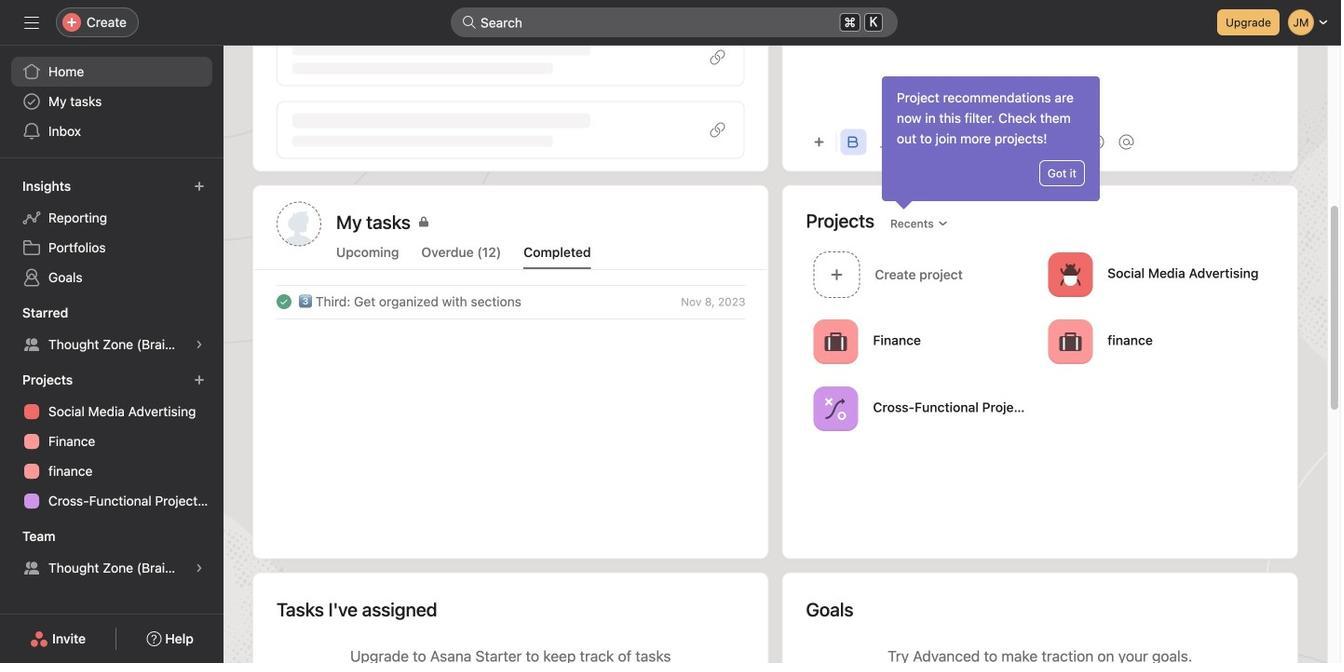 Task type: vqa. For each thing, say whether or not it's contained in the screenshot.
Strikethrough icon
yes



Task type: describe. For each thing, give the bounding box(es) containing it.
insert an object image
[[814, 137, 825, 148]]

Completed checkbox
[[273, 291, 295, 313]]

Search tasks, projects, and more text field
[[451, 7, 898, 37]]

italics image
[[878, 137, 889, 148]]

hide sidebar image
[[24, 15, 39, 30]]

at mention image
[[1120, 135, 1135, 150]]

teams element
[[0, 520, 224, 587]]

bold image
[[848, 137, 860, 148]]

insights element
[[0, 170, 224, 296]]

see details, thought zone (brainstorm space) image for 'teams' "element"
[[194, 563, 205, 574]]

line_and_symbols image
[[825, 398, 848, 420]]

bulleted list image
[[998, 137, 1009, 148]]

prominent image
[[462, 15, 477, 30]]

bug image
[[1060, 264, 1082, 286]]



Task type: locate. For each thing, give the bounding box(es) containing it.
add profile photo image
[[277, 202, 321, 246]]

1 vertical spatial see details, thought zone (brainstorm space) image
[[194, 563, 205, 574]]

briefcase image
[[1060, 331, 1082, 353]]

new project or portfolio image
[[194, 375, 205, 386]]

list item
[[254, 285, 768, 319]]

see details, thought zone (brainstorm space) image for starred element
[[194, 339, 205, 350]]

starred element
[[0, 296, 224, 363]]

completed image
[[273, 291, 295, 313]]

tooltip
[[882, 76, 1101, 207]]

see details, thought zone (brainstorm space) image inside 'teams' "element"
[[194, 563, 205, 574]]

0 vertical spatial see details, thought zone (brainstorm space) image
[[194, 339, 205, 350]]

1 see details, thought zone (brainstorm space) image from the top
[[194, 339, 205, 350]]

underline image
[[908, 137, 919, 148]]

numbered list image
[[1027, 137, 1039, 148]]

strikethrough image
[[938, 137, 949, 148]]

toolbar
[[807, 121, 1275, 163]]

projects element
[[0, 363, 224, 520]]

document
[[807, 0, 1275, 113]]

briefcase image
[[825, 331, 848, 353]]

2 see details, thought zone (brainstorm space) image from the top
[[194, 563, 205, 574]]

new insights image
[[194, 181, 205, 192]]

None field
[[451, 7, 898, 37]]

link image
[[1057, 137, 1068, 148]]

global element
[[0, 46, 224, 157]]

see details, thought zone (brainstorm space) image
[[194, 339, 205, 350], [194, 563, 205, 574]]

see details, thought zone (brainstorm space) image inside starred element
[[194, 339, 205, 350]]

code image
[[968, 137, 979, 148]]



